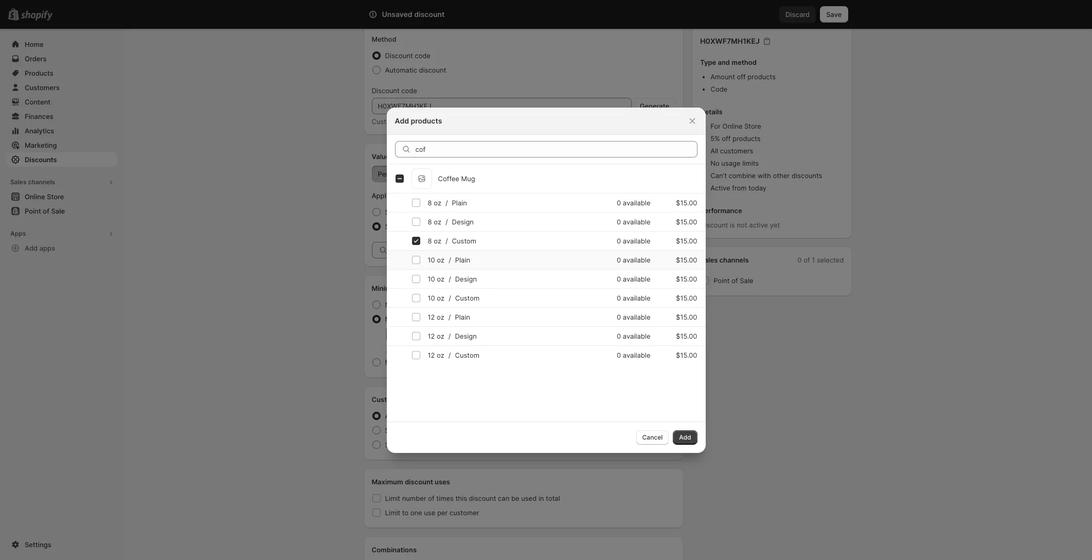 Task type: locate. For each thing, give the bounding box(es) containing it.
1 vertical spatial purchase
[[416, 315, 445, 323]]

automatic discount
[[385, 66, 447, 74]]

minimum down the only
[[385, 358, 414, 367]]

save button
[[821, 6, 849, 23]]

purchase down no minimum requirements
[[416, 315, 445, 323]]

5%
[[711, 134, 721, 143]]

4 specific from the top
[[385, 441, 411, 449]]

4 $15.00 from the top
[[677, 256, 698, 264]]

2 vertical spatial to
[[402, 509, 409, 517]]

discount down automatic
[[372, 86, 400, 95]]

2 12 oz from the top
[[428, 332, 445, 340]]

limit for limit to one use per customer
[[385, 509, 401, 517]]

no up can't
[[711, 159, 720, 167]]

12 down no minimum requirements
[[428, 313, 435, 321]]

2 vertical spatial 10 oz
[[428, 294, 445, 302]]

1 12 oz from the top
[[428, 313, 445, 321]]

1 vertical spatial amount
[[711, 73, 736, 81]]

purchase up minimum on the left of the page
[[403, 284, 434, 292]]

add apps button
[[6, 241, 117, 255]]

sales
[[10, 178, 27, 186], [701, 256, 718, 264]]

8
[[428, 198, 432, 207], [428, 218, 432, 226], [428, 237, 432, 245]]

times
[[437, 494, 454, 502]]

2 vertical spatial 8
[[428, 237, 432, 245]]

0 vertical spatial sales channels
[[10, 178, 55, 186]]

0 vertical spatial customers
[[721, 147, 754, 155]]

minimum down minimum on the left of the page
[[385, 315, 414, 323]]

2 vertical spatial 10
[[428, 294, 435, 302]]

channels up the point of sale
[[720, 256, 749, 264]]

0 vertical spatial sales
[[10, 178, 27, 186]]

8 down specific products
[[428, 237, 432, 245]]

1 vertical spatial requirements
[[427, 301, 468, 309]]

design
[[452, 218, 474, 226], [455, 275, 477, 283], [455, 332, 477, 340]]

2 8 from the top
[[428, 218, 432, 226]]

all
[[711, 147, 719, 155], [385, 412, 393, 420]]

1 vertical spatial off
[[738, 73, 746, 81]]

1 8 oz from the top
[[428, 198, 442, 207]]

1 vertical spatial all
[[385, 412, 393, 420]]

2 10 oz from the top
[[428, 275, 445, 283]]

1 vertical spatial selected
[[435, 346, 462, 354]]

0 horizontal spatial off
[[399, 16, 408, 25]]

2 vertical spatial add
[[680, 433, 692, 441]]

to down the percentage
[[398, 192, 404, 200]]

2 vertical spatial code
[[458, 117, 473, 126]]

0 horizontal spatial sales channels
[[10, 178, 55, 186]]

12 oz
[[428, 313, 445, 321], [428, 332, 445, 340], [428, 351, 445, 359]]

be
[[512, 494, 520, 502]]

0 vertical spatial 10 oz
[[428, 256, 445, 264]]

0 vertical spatial selected
[[817, 256, 845, 264]]

combinations
[[372, 546, 417, 554]]

0 horizontal spatial amount
[[372, 16, 398, 25]]

1 vertical spatial 10 oz
[[428, 275, 445, 283]]

2 vertical spatial 8 oz
[[428, 237, 442, 245]]

custom
[[452, 237, 477, 245], [455, 294, 480, 302], [455, 351, 480, 359]]

amount for amount off products
[[372, 16, 398, 25]]

1 vertical spatial minimum
[[385, 315, 414, 323]]

eligibility
[[406, 395, 435, 404]]

6 available from the top
[[623, 294, 651, 302]]

3 specific from the top
[[385, 426, 411, 435]]

1 vertical spatial 12
[[428, 332, 435, 340]]

1 horizontal spatial all
[[711, 147, 719, 155]]

applies left the only
[[386, 346, 410, 354]]

8 up collections
[[428, 198, 432, 207]]

apps
[[10, 230, 26, 237]]

requirements up no minimum requirements
[[435, 284, 478, 292]]

3 8 oz from the top
[[428, 237, 442, 245]]

2 vertical spatial off
[[722, 134, 731, 143]]

12 oz down no minimum requirements
[[428, 313, 445, 321]]

customers for all customers
[[395, 412, 428, 420]]

minimum up minimum on the left of the page
[[372, 284, 402, 292]]

2 available from the top
[[623, 218, 651, 226]]

add left the apps
[[25, 244, 38, 252]]

design up ($)
[[455, 275, 477, 283]]

selected right 1
[[817, 256, 845, 264]]

discount left can
[[469, 494, 497, 502]]

1 12 from the top
[[428, 313, 435, 321]]

1 vertical spatial customers
[[395, 412, 428, 420]]

amount for amount off products code
[[711, 73, 736, 81]]

12 for design
[[428, 332, 435, 340]]

requirements for no minimum requirements
[[427, 301, 468, 309]]

requirements up "minimum purchase amount ($)"
[[427, 301, 468, 309]]

plain left ($)
[[455, 313, 470, 321]]

0 vertical spatial plain
[[452, 198, 467, 207]]

channels down discounts
[[28, 178, 55, 186]]

discount up 'number'
[[405, 478, 433, 486]]

9 $15.00 from the top
[[677, 351, 698, 359]]

specific
[[385, 208, 411, 216], [385, 222, 411, 231], [385, 426, 411, 435], [385, 441, 411, 449]]

0 horizontal spatial selected
[[435, 346, 462, 354]]

10
[[428, 256, 435, 264], [428, 275, 435, 283], [428, 294, 435, 302]]

0 vertical spatial purchase
[[403, 284, 434, 292]]

1 10 from the top
[[428, 256, 435, 264]]

1 horizontal spatial off
[[722, 134, 731, 143]]

2 12 from the top
[[428, 332, 435, 340]]

0
[[617, 198, 621, 207], [617, 218, 621, 226], [617, 237, 621, 245], [617, 256, 621, 264], [798, 256, 802, 264], [617, 275, 621, 283], [617, 294, 621, 302], [617, 313, 621, 321], [617, 332, 621, 340], [617, 351, 621, 359]]

add products
[[395, 116, 442, 125]]

0 vertical spatial off
[[399, 16, 408, 25]]

1 vertical spatial discount
[[372, 86, 400, 95]]

customers must enter this code at checkout.
[[372, 117, 514, 126]]

products inside for online store 5% off products all customers no usage limits can't combine with other discounts active from today
[[733, 134, 761, 143]]

2 horizontal spatial off
[[738, 73, 746, 81]]

limit number of times this discount can be used in total
[[385, 494, 561, 502]]

2 vertical spatial custom
[[455, 351, 480, 359]]

1 vertical spatial 8
[[428, 218, 432, 226]]

1 horizontal spatial amount
[[711, 73, 736, 81]]

code up automatic discount
[[415, 51, 431, 60]]

0 vertical spatial channels
[[28, 178, 55, 186]]

0 vertical spatial code
[[415, 51, 431, 60]]

1 vertical spatial sales
[[701, 256, 718, 264]]

oz
[[434, 198, 442, 207], [434, 218, 442, 226], [434, 237, 442, 245], [437, 256, 445, 264], [437, 275, 445, 283], [437, 294, 445, 302], [437, 313, 445, 321], [437, 332, 445, 340], [437, 351, 445, 359]]

design for 10 oz
[[455, 275, 477, 283]]

2 vertical spatial 12
[[428, 351, 435, 359]]

discount right automatic
[[419, 66, 447, 74]]

2 8 oz from the top
[[428, 218, 442, 226]]

2 0 available from the top
[[617, 218, 651, 226]]

this right enter
[[444, 117, 456, 126]]

2 vertical spatial design
[[455, 332, 477, 340]]

off inside amount off products code
[[738, 73, 746, 81]]

1 vertical spatial this
[[456, 494, 467, 502]]

1 vertical spatial plain
[[455, 256, 471, 264]]

0 vertical spatial minimum
[[372, 284, 402, 292]]

for
[[711, 122, 721, 130]]

0 vertical spatial 10
[[428, 256, 435, 264]]

plain up the minimum purchase requirements
[[455, 256, 471, 264]]

selected up items
[[435, 346, 462, 354]]

all down the customer at the bottom of the page
[[385, 412, 393, 420]]

1 vertical spatial no
[[385, 301, 394, 309]]

2 horizontal spatial add
[[680, 433, 692, 441]]

only
[[412, 346, 425, 354]]

0 vertical spatial 12 oz
[[428, 313, 445, 321]]

8 oz for custom
[[428, 237, 442, 245]]

applies for applies to
[[372, 192, 396, 200]]

5 0 available from the top
[[617, 275, 651, 283]]

discount code up automatic
[[385, 51, 431, 60]]

of left items
[[444, 358, 450, 367]]

limit left one
[[385, 509, 401, 517]]

3 12 oz from the top
[[428, 351, 445, 359]]

discounts link
[[6, 152, 117, 167]]

amount off products code
[[711, 73, 776, 93]]

code
[[415, 51, 431, 60], [402, 86, 417, 95], [458, 117, 473, 126]]

code
[[711, 85, 728, 93]]

all down 5%
[[711, 147, 719, 155]]

cancel button
[[637, 430, 669, 445]]

discount code down automatic
[[372, 86, 417, 95]]

active
[[750, 221, 769, 229]]

plain for 10 oz
[[455, 256, 471, 264]]

4 available from the top
[[623, 256, 651, 264]]

1 available from the top
[[623, 198, 651, 207]]

0 vertical spatial amount
[[446, 170, 470, 178]]

3 10 oz from the top
[[428, 294, 445, 302]]

discount is not active yet
[[701, 221, 781, 229]]

to for limit
[[402, 509, 409, 517]]

3 8 from the top
[[428, 237, 432, 245]]

10 oz for design
[[428, 275, 445, 283]]

this
[[444, 117, 456, 126], [456, 494, 467, 502]]

8 oz up collections
[[428, 198, 442, 207]]

2 10 from the top
[[428, 275, 435, 283]]

discount right unsaved
[[415, 10, 445, 19]]

discount down performance
[[701, 221, 729, 229]]

amount up code
[[711, 73, 736, 81]]

plain
[[452, 198, 467, 207], [455, 256, 471, 264], [455, 313, 470, 321]]

customers down specific customer segments
[[413, 441, 446, 449]]

7 available from the top
[[623, 313, 651, 321]]

custom for 12 oz
[[455, 351, 480, 359]]

apps
[[39, 244, 55, 252]]

specific for specific collections
[[385, 208, 411, 216]]

0 horizontal spatial customer
[[413, 426, 442, 435]]

1 vertical spatial channels
[[720, 256, 749, 264]]

12 oz right the only
[[428, 351, 445, 359]]

unsaved
[[382, 10, 413, 19]]

customers inside for online store 5% off products all customers no usage limits can't combine with other discounts active from today
[[721, 147, 754, 155]]

method
[[372, 35, 397, 43]]

sales channels down discounts
[[10, 178, 55, 186]]

add right cancel
[[680, 433, 692, 441]]

1 horizontal spatial selected
[[817, 256, 845, 264]]

0 vertical spatial design
[[452, 218, 474, 226]]

quantity
[[416, 358, 442, 367]]

0 vertical spatial all
[[711, 147, 719, 155]]

2 vertical spatial customers
[[413, 441, 446, 449]]

specific collections
[[385, 208, 447, 216]]

design down "mug"
[[452, 218, 474, 226]]

uses
[[435, 478, 450, 486]]

sales channels up the point
[[701, 256, 749, 264]]

0 vertical spatial amount
[[372, 16, 398, 25]]

2 vertical spatial 12 oz
[[428, 351, 445, 359]]

discount up automatic
[[385, 51, 413, 60]]

this right times
[[456, 494, 467, 502]]

segments
[[444, 426, 475, 435]]

sales down discounts
[[10, 178, 27, 186]]

customer down limit number of times this discount can be used in total
[[450, 509, 480, 517]]

channels inside button
[[28, 178, 55, 186]]

and
[[718, 58, 731, 66]]

discount for automatic
[[419, 66, 447, 74]]

discount for maximum
[[405, 478, 433, 486]]

add
[[395, 116, 409, 125], [25, 244, 38, 252], [680, 433, 692, 441]]

off right 5%
[[722, 134, 731, 143]]

sales channels
[[10, 178, 55, 186], [701, 256, 749, 264]]

12 oz up applies only to selected products.
[[428, 332, 445, 340]]

customer up "specific customers"
[[413, 426, 442, 435]]

12 up applies only to selected products.
[[428, 332, 435, 340]]

amount inside amount off products code
[[711, 73, 736, 81]]

requirements for minimum purchase requirements
[[435, 284, 478, 292]]

0 vertical spatial applies
[[372, 192, 396, 200]]

selected for 1
[[817, 256, 845, 264]]

0 horizontal spatial sales
[[10, 178, 27, 186]]

search
[[414, 10, 436, 19]]

1 10 oz from the top
[[428, 256, 445, 264]]

selected
[[817, 256, 845, 264], [435, 346, 462, 354]]

applies to
[[372, 192, 404, 200]]

0 vertical spatial 12
[[428, 313, 435, 321]]

add left enter
[[395, 116, 409, 125]]

1 vertical spatial customer
[[450, 509, 480, 517]]

type and method
[[701, 58, 757, 66]]

1 0 available from the top
[[617, 198, 651, 207]]

off down method at the right top
[[738, 73, 746, 81]]

0 vertical spatial requirements
[[435, 284, 478, 292]]

0 horizontal spatial add
[[25, 244, 38, 252]]

2 vertical spatial minimum
[[385, 358, 414, 367]]

browse
[[646, 246, 670, 254]]

amount inside button
[[446, 170, 470, 178]]

1 horizontal spatial no
[[711, 159, 720, 167]]

home link
[[6, 37, 117, 51]]

0 horizontal spatial channels
[[28, 178, 55, 186]]

applies
[[372, 192, 396, 200], [386, 346, 410, 354]]

1 vertical spatial add
[[25, 244, 38, 252]]

customers for specific customers
[[413, 441, 446, 449]]

1 specific from the top
[[385, 208, 411, 216]]

customer
[[413, 426, 442, 435], [450, 509, 480, 517]]

0 vertical spatial 8 oz
[[428, 198, 442, 207]]

3 10 from the top
[[428, 294, 435, 302]]

sales up the point
[[701, 256, 718, 264]]

amount
[[372, 16, 398, 25], [711, 73, 736, 81]]

1 vertical spatial 10
[[428, 275, 435, 283]]

1 vertical spatial custom
[[455, 294, 480, 302]]

plain for 12 oz
[[455, 313, 470, 321]]

no left minimum on the left of the page
[[385, 301, 394, 309]]

10 oz for custom
[[428, 294, 445, 302]]

design up products. at the left bottom of page
[[455, 332, 477, 340]]

specific for specific customers
[[385, 441, 411, 449]]

1 vertical spatial 8 oz
[[428, 218, 442, 226]]

point of sale
[[714, 276, 754, 285]]

12 right the only
[[428, 351, 435, 359]]

1 8 from the top
[[428, 198, 432, 207]]

off left search
[[399, 16, 408, 25]]

1 horizontal spatial add
[[395, 116, 409, 125]]

applies down the percentage
[[372, 192, 396, 200]]

limit down maximum
[[385, 494, 401, 502]]

products inside amount off products code
[[748, 73, 776, 81]]

2 vertical spatial plain
[[455, 313, 470, 321]]

applies only to selected products.
[[386, 346, 494, 354]]

customers down customer eligibility
[[395, 412, 428, 420]]

10 for design
[[428, 275, 435, 283]]

plain down coffee mug
[[452, 198, 467, 207]]

off for amount off products code
[[738, 73, 746, 81]]

0 horizontal spatial all
[[385, 412, 393, 420]]

10 for custom
[[428, 294, 435, 302]]

to for applies
[[398, 192, 404, 200]]

$15.00
[[677, 198, 698, 207], [677, 218, 698, 226], [677, 237, 698, 245], [677, 256, 698, 264], [677, 275, 698, 283], [677, 294, 698, 302], [677, 313, 698, 321], [677, 332, 698, 340], [677, 351, 698, 359]]

0 available
[[617, 198, 651, 207], [617, 218, 651, 226], [617, 237, 651, 245], [617, 256, 651, 264], [617, 275, 651, 283], [617, 294, 651, 302], [617, 313, 651, 321], [617, 332, 651, 340], [617, 351, 651, 359]]

0 vertical spatial 8
[[428, 198, 432, 207]]

1 limit from the top
[[385, 494, 401, 502]]

1 vertical spatial applies
[[386, 346, 410, 354]]

discount
[[385, 51, 413, 60], [372, 86, 400, 95], [701, 221, 729, 229]]

0 vertical spatial no
[[711, 159, 720, 167]]

1 vertical spatial limit
[[385, 509, 401, 517]]

code left at
[[458, 117, 473, 126]]

3 $15.00 from the top
[[677, 237, 698, 245]]

to
[[398, 192, 404, 200], [427, 346, 433, 354], [402, 509, 409, 517]]

specific products
[[385, 222, 441, 231]]

Search products text field
[[416, 141, 698, 157]]

purchase
[[403, 284, 434, 292], [416, 315, 445, 323]]

0 vertical spatial limit
[[385, 494, 401, 502]]

8 down collections
[[428, 218, 432, 226]]

customers up usage at the top of page
[[721, 147, 754, 155]]

at
[[475, 117, 481, 126]]

3 12 from the top
[[428, 351, 435, 359]]

shopify image
[[21, 11, 53, 21]]

code down automatic discount
[[402, 86, 417, 95]]

12
[[428, 313, 435, 321], [428, 332, 435, 340], [428, 351, 435, 359]]

usage
[[722, 159, 741, 167]]

amount up method
[[372, 16, 398, 25]]

8 oz down specific products
[[428, 237, 442, 245]]

0 vertical spatial add
[[395, 116, 409, 125]]

8 oz down collections
[[428, 218, 442, 226]]

2 limit from the top
[[385, 509, 401, 517]]

sales channels button
[[6, 175, 117, 189]]

add for add apps
[[25, 244, 38, 252]]

fixed
[[427, 170, 444, 178]]

design for 8 oz
[[452, 218, 474, 226]]

6 $15.00 from the top
[[677, 294, 698, 302]]

0 vertical spatial custom
[[452, 237, 477, 245]]

8 for plain
[[428, 198, 432, 207]]

is
[[730, 221, 736, 229]]

0 vertical spatial this
[[444, 117, 456, 126]]

1 vertical spatial design
[[455, 275, 477, 283]]

mug
[[462, 174, 476, 183]]

available
[[623, 198, 651, 207], [623, 218, 651, 226], [623, 237, 651, 245], [623, 256, 651, 264], [623, 275, 651, 283], [623, 294, 651, 302], [623, 313, 651, 321], [623, 332, 651, 340], [623, 351, 651, 359]]

number
[[402, 494, 427, 502]]

to left one
[[402, 509, 409, 517]]

purchase for amount
[[416, 315, 445, 323]]

from
[[733, 184, 747, 192]]

0 horizontal spatial no
[[385, 301, 394, 309]]

10 oz for plain
[[428, 256, 445, 264]]

to right the only
[[427, 346, 433, 354]]

1 vertical spatial sales channels
[[701, 256, 749, 264]]

0 vertical spatial to
[[398, 192, 404, 200]]

1 vertical spatial 12 oz
[[428, 332, 445, 340]]

1 horizontal spatial channels
[[720, 256, 749, 264]]

2 specific from the top
[[385, 222, 411, 231]]

type
[[701, 58, 717, 66]]



Task type: vqa. For each thing, say whether or not it's contained in the screenshot.


Task type: describe. For each thing, give the bounding box(es) containing it.
percentage
[[378, 170, 415, 178]]

8 for design
[[428, 218, 432, 226]]

amount off products
[[372, 16, 439, 25]]

minimum for minimum quantity of items
[[385, 358, 414, 367]]

1 horizontal spatial customer
[[450, 509, 480, 517]]

point
[[714, 276, 730, 285]]

automatic
[[385, 66, 417, 74]]

customers
[[372, 117, 406, 126]]

checkout.
[[483, 117, 514, 126]]

6 0 available from the top
[[617, 294, 651, 302]]

no inside for online store 5% off products all customers no usage limits can't combine with other discounts active from today
[[711, 159, 720, 167]]

3 available from the top
[[623, 237, 651, 245]]

8 0 available from the top
[[617, 332, 651, 340]]

per
[[438, 509, 448, 517]]

generate
[[640, 102, 670, 110]]

not
[[737, 221, 748, 229]]

maximum
[[372, 478, 403, 486]]

off inside for online store 5% off products all customers no usage limits can't combine with other discounts active from today
[[722, 134, 731, 143]]

for online store 5% off products all customers no usage limits can't combine with other discounts active from today
[[711, 122, 823, 192]]

limits
[[743, 159, 759, 167]]

settings link
[[6, 537, 117, 552]]

used
[[522, 494, 537, 502]]

coffee
[[438, 174, 460, 183]]

home
[[25, 40, 44, 48]]

add apps
[[25, 244, 55, 252]]

of left times
[[428, 494, 435, 502]]

minimum for minimum purchase amount ($)
[[385, 315, 414, 323]]

1 $15.00 from the top
[[677, 198, 698, 207]]

specific customer segments
[[385, 426, 475, 435]]

store
[[745, 122, 762, 130]]

today
[[749, 184, 767, 192]]

0 vertical spatial discount code
[[385, 51, 431, 60]]

0 vertical spatial discount
[[385, 51, 413, 60]]

custom for 10 oz
[[455, 294, 480, 302]]

limit for limit number of times this discount can be used in total
[[385, 494, 401, 502]]

sales inside button
[[10, 178, 27, 186]]

add button
[[673, 430, 698, 445]]

browse button
[[640, 242, 676, 258]]

details
[[701, 108, 723, 116]]

with
[[758, 171, 772, 180]]

maximum discount uses
[[372, 478, 450, 486]]

($)
[[473, 315, 482, 323]]

can't
[[711, 171, 727, 180]]

12 oz for plain
[[428, 313, 445, 321]]

8 $15.00 from the top
[[677, 332, 698, 340]]

add products dialog
[[0, 107, 1093, 453]]

fixed amount button
[[421, 166, 476, 182]]

purchase for requirements
[[403, 284, 434, 292]]

0 of 1 selected
[[798, 256, 845, 264]]

9 available from the top
[[623, 351, 651, 359]]

1 vertical spatial to
[[427, 346, 433, 354]]

1 vertical spatial code
[[402, 86, 417, 95]]

applies for applies only to selected products.
[[386, 346, 410, 354]]

minimum quantity of items
[[385, 358, 469, 367]]

generate button
[[634, 98, 676, 114]]

4 0 available from the top
[[617, 256, 651, 264]]

custom for 8 oz
[[452, 237, 477, 245]]

12 oz for design
[[428, 332, 445, 340]]

2 vertical spatial discount
[[701, 221, 729, 229]]

total
[[546, 494, 561, 502]]

7 $15.00 from the top
[[677, 313, 698, 321]]

of left 1
[[804, 256, 811, 264]]

coffee mug
[[438, 174, 476, 183]]

yet
[[771, 221, 781, 229]]

unsaved discount
[[382, 10, 445, 19]]

1 horizontal spatial sales channels
[[701, 256, 749, 264]]

selected for to
[[435, 346, 462, 354]]

other
[[774, 171, 790, 180]]

8 for custom
[[428, 237, 432, 245]]

no minimum requirements
[[385, 301, 468, 309]]

design for 12 oz
[[455, 332, 477, 340]]

active
[[711, 184, 731, 192]]

10 for plain
[[428, 256, 435, 264]]

must
[[408, 117, 424, 126]]

minimum for minimum purchase requirements
[[372, 284, 402, 292]]

one
[[411, 509, 422, 517]]

fixed amount
[[427, 170, 470, 178]]

off for amount off products
[[399, 16, 408, 25]]

12 for custom
[[428, 351, 435, 359]]

h0xwf7mh1kej
[[701, 37, 760, 45]]

all inside for online store 5% off products all customers no usage limits can't combine with other discounts active from today
[[711, 147, 719, 155]]

settings
[[25, 541, 51, 549]]

of left sale
[[732, 276, 739, 285]]

performance
[[701, 206, 743, 215]]

specific for specific customer segments
[[385, 426, 411, 435]]

plain for 8 oz
[[452, 198, 467, 207]]

products.
[[464, 346, 494, 354]]

add for add products
[[395, 116, 409, 125]]

collections
[[413, 208, 447, 216]]

sale
[[740, 276, 754, 285]]

5 available from the top
[[623, 275, 651, 283]]

specific for specific products
[[385, 222, 411, 231]]

3 0 available from the top
[[617, 237, 651, 245]]

all customers
[[385, 412, 428, 420]]

use
[[424, 509, 436, 517]]

cancel
[[643, 433, 663, 441]]

specific customers
[[385, 441, 446, 449]]

2 $15.00 from the top
[[677, 218, 698, 226]]

12 oz for custom
[[428, 351, 445, 359]]

items
[[452, 358, 469, 367]]

1 horizontal spatial sales
[[701, 256, 718, 264]]

online
[[723, 122, 743, 130]]

8 available from the top
[[623, 332, 651, 340]]

minimum purchase requirements
[[372, 284, 478, 292]]

discard
[[786, 10, 810, 19]]

customer
[[372, 395, 404, 404]]

1 vertical spatial discount code
[[372, 86, 417, 95]]

9 0 available from the top
[[617, 351, 651, 359]]

0 vertical spatial customer
[[413, 426, 442, 435]]

sales channels inside button
[[10, 178, 55, 186]]

value
[[372, 152, 390, 161]]

discounts
[[792, 171, 823, 180]]

8 oz for plain
[[428, 198, 442, 207]]

1 vertical spatial amount
[[447, 315, 471, 323]]

in
[[539, 494, 544, 502]]

can
[[498, 494, 510, 502]]

5 $15.00 from the top
[[677, 275, 698, 283]]

8 oz for design
[[428, 218, 442, 226]]

discounts
[[25, 155, 57, 164]]

12 for plain
[[428, 313, 435, 321]]

products inside dialog
[[411, 116, 442, 125]]

discount for unsaved
[[415, 10, 445, 19]]

7 0 available from the top
[[617, 313, 651, 321]]

minimum purchase amount ($)
[[385, 315, 482, 323]]

limit to one use per customer
[[385, 509, 480, 517]]

enter
[[426, 117, 442, 126]]

percentage button
[[372, 166, 421, 182]]

save
[[827, 10, 843, 19]]

method
[[732, 58, 757, 66]]



